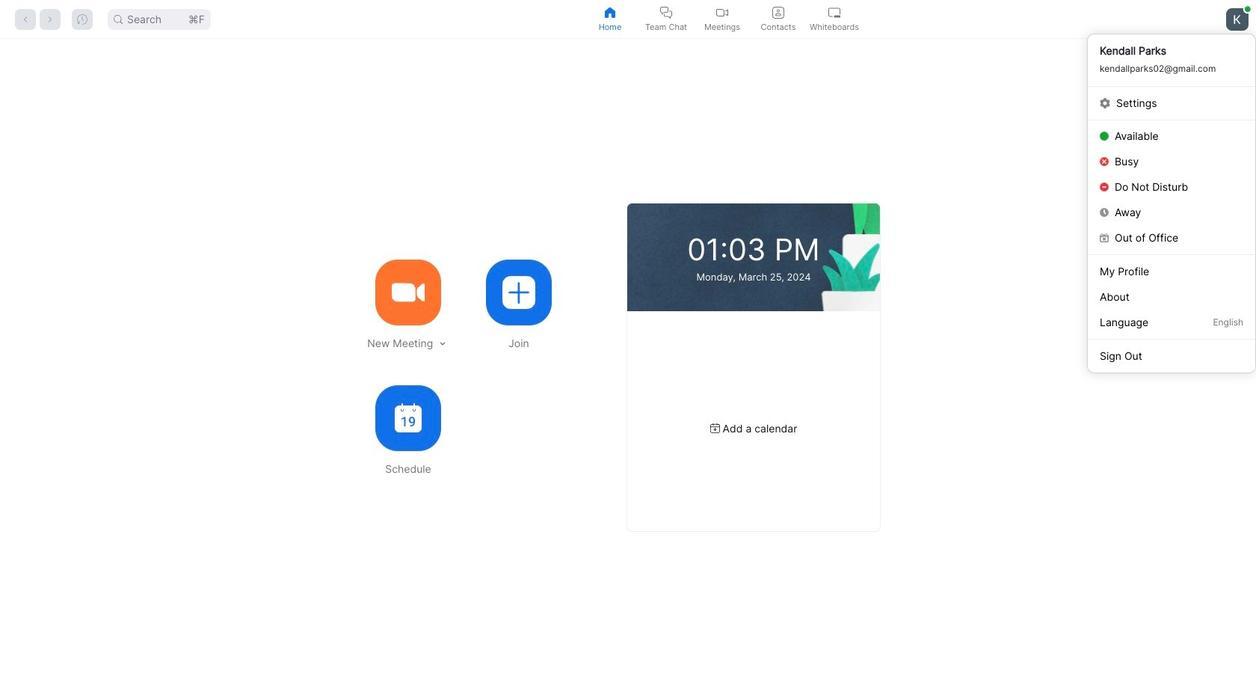 Task type: vqa. For each thing, say whether or not it's contained in the screenshot.
second Triangle Right image from the top of the page
no



Task type: locate. For each thing, give the bounding box(es) containing it.
video on image
[[717, 6, 729, 18]]

busy image
[[1101, 157, 1110, 166], [1101, 157, 1110, 166]]

do not disturb image
[[1101, 183, 1110, 192]]

profile contact image
[[773, 6, 785, 18]]

video on image
[[717, 6, 729, 18]]

magnifier image
[[114, 15, 123, 24], [114, 15, 123, 24]]

online image
[[1246, 6, 1252, 12], [1246, 6, 1252, 12], [1101, 132, 1110, 141], [1101, 132, 1110, 141]]

tab list
[[582, 0, 863, 38]]

tab panel
[[0, 39, 1257, 695]]

chevron down small image
[[438, 338, 448, 349]]

away image
[[1101, 208, 1110, 217]]

plus squircle image
[[503, 276, 536, 309], [503, 276, 536, 309]]

out of office image
[[1101, 233, 1110, 242], [1101, 233, 1110, 242]]

setting image
[[1101, 98, 1111, 108], [1101, 98, 1111, 108]]

avatar image
[[1227, 8, 1249, 30]]

schedule image
[[395, 403, 422, 432]]

home small image
[[605, 6, 616, 18], [605, 6, 616, 18]]

do not disturb image
[[1101, 183, 1110, 192]]

calendar add calendar image
[[710, 423, 720, 433], [710, 423, 720, 433]]



Task type: describe. For each thing, give the bounding box(es) containing it.
whiteboard small image
[[829, 6, 841, 18]]

team chat image
[[661, 6, 673, 18]]

whiteboard small image
[[829, 6, 841, 18]]

profile contact image
[[773, 6, 785, 18]]

video camera on image
[[392, 276, 425, 309]]

chevron down small image
[[438, 338, 448, 349]]

away image
[[1101, 208, 1110, 217]]

team chat image
[[661, 6, 673, 18]]

video camera on image
[[392, 276, 425, 309]]



